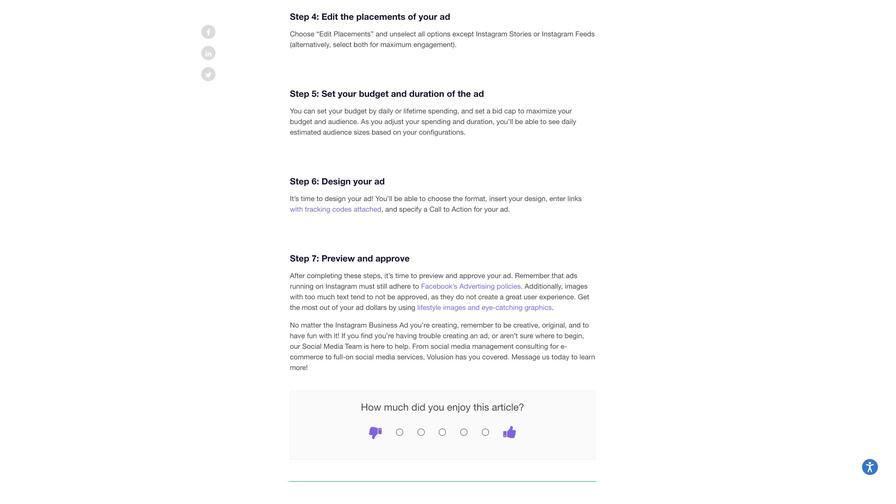 Task type: locate. For each thing, give the bounding box(es) containing it.
1 vertical spatial you're
[[375, 332, 394, 340]]

approve inside after completing these steps, it's time to preview and approve your ad. remember that ads running on instagram must still adhere to
[[460, 272, 486, 280]]

links
[[568, 194, 582, 203]]

step
[[290, 11, 309, 21], [290, 88, 309, 99], [290, 176, 309, 186], [290, 253, 309, 263]]

2 horizontal spatial on
[[393, 128, 401, 136]]

be
[[515, 117, 523, 125], [395, 194, 403, 203], [388, 293, 396, 301], [504, 321, 512, 329]]

of up "unselect" at top
[[408, 11, 416, 21]]

0 horizontal spatial set
[[317, 107, 327, 115]]

1 horizontal spatial by
[[389, 303, 397, 312]]

completing
[[307, 272, 342, 280]]

1 vertical spatial approve
[[460, 272, 486, 280]]

0 vertical spatial by
[[369, 107, 377, 115]]

much
[[317, 293, 335, 301], [384, 401, 409, 413]]

and up steps,
[[358, 253, 373, 263]]

as
[[361, 117, 369, 125]]

2 horizontal spatial a
[[500, 293, 504, 301]]

it!
[[334, 332, 340, 340]]

2 vertical spatial or
[[492, 332, 499, 340]]

of
[[408, 11, 416, 21], [447, 88, 455, 99], [332, 303, 338, 312]]

media
[[451, 342, 471, 350], [376, 353, 395, 361]]

learn
[[580, 353, 596, 361]]

your inside . additionally, images with too much text tend to not be approved, as they do not create a great user experience. get the most out of your ad dollars by using
[[340, 303, 354, 312]]

you're down business
[[375, 332, 394, 340]]

step left 4:
[[290, 11, 309, 21]]

0 vertical spatial or
[[534, 30, 540, 38]]

sure
[[520, 332, 534, 340]]

the left most
[[290, 303, 300, 312]]

0 horizontal spatial time
[[301, 194, 315, 203]]

us
[[543, 353, 550, 361]]

be up 'aren't'
[[504, 321, 512, 329]]

0 vertical spatial with
[[290, 205, 303, 213]]

2 vertical spatial budget
[[290, 117, 313, 125]]

1 vertical spatial .
[[552, 303, 554, 312]]

time inside the it's time to design your ad! you'll be able to choose the format, insert your design, enter links with tracking codes attached , and specify a call to action for your ad.
[[301, 194, 315, 203]]

you right if
[[348, 332, 359, 340]]

approve up it's
[[376, 253, 410, 263]]

sizes
[[354, 128, 370, 136]]

the up action
[[453, 194, 463, 203]]

cap
[[505, 107, 516, 115]]

both
[[354, 40, 368, 48]]

0 horizontal spatial on
[[316, 282, 324, 290]]

steps,
[[364, 272, 383, 280]]

be right you'll
[[395, 194, 403, 203]]

of right the out
[[332, 303, 338, 312]]

2 vertical spatial of
[[332, 303, 338, 312]]

the right matter at the bottom of the page
[[324, 321, 334, 329]]

6:
[[312, 176, 319, 186]]

on inside the you can set your budget by daily or lifetime spending, and set a bid cap to maximize your budget and audience. as you adjust your spending and duration, you'll be able to see daily estimated audience sizes based on your configurations.
[[393, 128, 401, 136]]

your inside after completing these steps, it's time to preview and approve your ad. remember that ads running on instagram must still adhere to
[[487, 272, 501, 280]]

policies
[[497, 282, 521, 290]]

approved,
[[398, 293, 429, 301]]

0 vertical spatial on
[[393, 128, 401, 136]]

creating,
[[432, 321, 459, 329]]

0 vertical spatial much
[[317, 293, 335, 301]]

the inside no matter the instagram business ad you're creating, remember to be creative, original, and to have fun with it! if you find you're having trouble creating an ad, or aren't sure where to begin, our social media team is here to help. from social media management consulting for e- commerce to full-on social media services, volusion has you covered. message us today to learn more!
[[324, 321, 334, 329]]

an
[[470, 332, 478, 340]]

and down can
[[314, 117, 326, 125]]

2 vertical spatial with
[[319, 332, 332, 340]]

step for step 5: set your budget and duration of the ad
[[290, 88, 309, 99]]

1 horizontal spatial approve
[[460, 272, 486, 280]]

4:
[[312, 11, 319, 21]]

set
[[317, 107, 327, 115], [475, 107, 485, 115]]

instagram up text
[[326, 282, 357, 290]]

by up as
[[369, 107, 377, 115]]

on down adjust
[[393, 128, 401, 136]]

today
[[552, 353, 570, 361]]

instagram inside after completing these steps, it's time to preview and approve your ad. remember that ads running on instagram must still adhere to
[[326, 282, 357, 290]]

tracking
[[305, 205, 331, 213]]

it's
[[290, 194, 299, 203]]

ad. down insert
[[500, 205, 510, 213]]

be inside no matter the instagram business ad you're creating, remember to be creative, original, and to have fun with it! if you find you're having trouble creating an ad, or aren't sure where to begin, our social media team is here to help. from social media management consulting for e- commerce to full-on social media services, volusion has you covered. message us today to learn more!
[[504, 321, 512, 329]]

by inside . additionally, images with too much text tend to not be approved, as they do not create a great user experience. get the most out of your ad dollars by using
[[389, 303, 397, 312]]

linkedin image
[[206, 50, 212, 57]]

1 horizontal spatial able
[[525, 117, 539, 125]]

duration,
[[467, 117, 495, 125]]

using
[[399, 303, 416, 312]]

media down the here
[[376, 353, 395, 361]]

for left e-
[[551, 342, 559, 350]]

1 horizontal spatial time
[[396, 272, 409, 280]]

on inside no matter the instagram business ad you're creating, remember to be creative, original, and to have fun with it! if you find you're having trouble creating an ad, or aren't sure where to begin, our social media team is here to help. from social media management consulting for e- commerce to full-on social media services, volusion has you covered. message us today to learn more!
[[346, 353, 354, 361]]

ad. inside the it's time to design your ad! you'll be able to choose the format, insert your design, enter links with tracking codes attached , and specify a call to action for your ad.
[[500, 205, 510, 213]]

a left great
[[500, 293, 504, 301]]

1 vertical spatial with
[[290, 293, 303, 301]]

to up approved,
[[413, 282, 419, 290]]

1 vertical spatial by
[[389, 303, 397, 312]]

with tracking codes attached link
[[290, 205, 382, 213]]

our
[[290, 342, 300, 350]]

with left it! at the bottom
[[319, 332, 332, 340]]

1 horizontal spatial social
[[431, 342, 449, 350]]

0 horizontal spatial approve
[[376, 253, 410, 263]]

0 horizontal spatial you're
[[375, 332, 394, 340]]

0 vertical spatial images
[[565, 282, 588, 290]]

ad. up policies
[[503, 272, 513, 280]]

business
[[369, 321, 398, 329]]

2 vertical spatial on
[[346, 353, 354, 361]]

step left 6:
[[290, 176, 309, 186]]

remember
[[461, 321, 494, 329]]

to left 'learn'
[[572, 353, 578, 361]]

0 vertical spatial time
[[301, 194, 315, 203]]

able down maximize
[[525, 117, 539, 125]]

they
[[441, 293, 454, 301]]

or inside choose "edit placements" and unselect all options except instagram stories or instagram feeds (alternatively, select both for maximum engagement).
[[534, 30, 540, 38]]

0 vertical spatial media
[[451, 342, 471, 350]]

set right can
[[317, 107, 327, 115]]

on down completing on the bottom of the page
[[316, 282, 324, 290]]

able
[[525, 117, 539, 125], [404, 194, 418, 203]]

daily right see
[[562, 117, 577, 125]]

do
[[456, 293, 464, 301]]

to right cap
[[518, 107, 525, 115]]

and inside the it's time to design your ad! you'll be able to choose the format, insert your design, enter links with tracking codes attached , and specify a call to action for your ad.
[[386, 205, 398, 213]]

0 horizontal spatial a
[[424, 205, 428, 213]]

3 step from the top
[[290, 176, 309, 186]]

images
[[565, 282, 588, 290], [443, 303, 466, 312]]

step 7: preview and approve
[[290, 253, 410, 263]]

1 horizontal spatial set
[[475, 107, 485, 115]]

social down is
[[356, 353, 374, 361]]

with down the it's
[[290, 205, 303, 213]]

facebook's
[[421, 282, 458, 290]]

able up specify
[[404, 194, 418, 203]]

and up facebook's
[[446, 272, 458, 280]]

ad down tend
[[356, 303, 364, 312]]

step left 5:
[[290, 88, 309, 99]]

instagram right except
[[476, 30, 508, 38]]

your down text
[[340, 303, 354, 312]]

1 vertical spatial of
[[447, 88, 455, 99]]

budget for by
[[345, 107, 367, 115]]

be inside the you can set your budget by daily or lifetime spending, and set a bid cap to maximize your budget and audience. as you adjust your spending and duration, you'll be able to see daily estimated audience sizes based on your configurations.
[[515, 117, 523, 125]]

placements"
[[334, 30, 374, 38]]

preview
[[322, 253, 355, 263]]

be down cap
[[515, 117, 523, 125]]

4 step from the top
[[290, 253, 309, 263]]

1 horizontal spatial a
[[487, 107, 491, 115]]

social up volusion
[[431, 342, 449, 350]]

your right insert
[[509, 194, 523, 203]]

0 vertical spatial ad.
[[500, 205, 510, 213]]

0 horizontal spatial of
[[332, 303, 338, 312]]

1 vertical spatial daily
[[562, 117, 577, 125]]

to up tracking
[[317, 194, 323, 203]]

or inside no matter the instagram business ad you're creating, remember to be creative, original, and to have fun with it! if you find you're having trouble creating an ad, or aren't sure where to begin, our social media team is here to help. from social media management consulting for e- commerce to full-on social media services, volusion has you covered. message us today to learn more!
[[492, 332, 499, 340]]

images down do
[[443, 303, 466, 312]]

ad up you'll
[[375, 176, 385, 186]]

0 horizontal spatial not
[[375, 293, 386, 301]]

approve
[[376, 253, 410, 263], [460, 272, 486, 280]]

with
[[290, 205, 303, 213], [290, 293, 303, 301], [319, 332, 332, 340]]

much left did
[[384, 401, 409, 413]]

1 vertical spatial ad.
[[503, 272, 513, 280]]

you right did
[[428, 401, 445, 413]]

1 horizontal spatial not
[[466, 293, 477, 301]]

did
[[412, 401, 426, 413]]

0 horizontal spatial media
[[376, 353, 395, 361]]

lifestyle images and eye-catching graphics .
[[418, 303, 554, 312]]

still
[[377, 282, 387, 290]]

ad.
[[500, 205, 510, 213], [503, 272, 513, 280]]

1 horizontal spatial on
[[346, 353, 354, 361]]

by
[[369, 107, 377, 115], [389, 303, 397, 312]]

or inside the you can set your budget by daily or lifetime spending, and set a bid cap to maximize your budget and audience. as you adjust your spending and duration, you'll be able to see daily estimated audience sizes based on your configurations.
[[395, 107, 402, 115]]

attached
[[354, 205, 382, 213]]

facebook image
[[207, 29, 211, 36]]

0 vertical spatial a
[[487, 107, 491, 115]]

message
[[512, 353, 541, 361]]

of up spending,
[[447, 88, 455, 99]]

approve up facebook's advertising policies
[[460, 272, 486, 280]]

your up policies
[[487, 272, 501, 280]]

management
[[473, 342, 514, 350]]

ad up the duration,
[[474, 88, 484, 99]]

step left 7: on the bottom left of the page
[[290, 253, 309, 263]]

and inside after completing these steps, it's time to preview and approve your ad. remember that ads running on instagram must still adhere to
[[446, 272, 458, 280]]

1 vertical spatial on
[[316, 282, 324, 290]]

0 vertical spatial .
[[521, 282, 523, 290]]

0 vertical spatial you're
[[410, 321, 430, 329]]

0 vertical spatial daily
[[379, 107, 393, 115]]

2 vertical spatial for
[[551, 342, 559, 350]]

2 set from the left
[[475, 107, 485, 115]]

find
[[361, 332, 373, 340]]

0 vertical spatial approve
[[376, 253, 410, 263]]

1 step from the top
[[290, 11, 309, 21]]

additionally,
[[525, 282, 563, 290]]

or up adjust
[[395, 107, 402, 115]]

with down running
[[290, 293, 303, 301]]

time up adhere
[[396, 272, 409, 280]]

you're up trouble
[[410, 321, 430, 329]]

and right ","
[[386, 205, 398, 213]]

1 horizontal spatial much
[[384, 401, 409, 413]]

1 vertical spatial time
[[396, 272, 409, 280]]

your up see
[[558, 107, 572, 115]]

that
[[552, 272, 564, 280]]

0 vertical spatial for
[[370, 40, 379, 48]]

1 vertical spatial a
[[424, 205, 428, 213]]

or right stories
[[534, 30, 540, 38]]

you'll
[[376, 194, 393, 203]]

to left see
[[541, 117, 547, 125]]

1 vertical spatial images
[[443, 303, 466, 312]]

1 not from the left
[[375, 293, 386, 301]]

0 vertical spatial budget
[[359, 88, 389, 99]]

consulting
[[516, 342, 549, 350]]

audience
[[323, 128, 352, 136]]

be down adhere
[[388, 293, 396, 301]]

1 horizontal spatial .
[[552, 303, 554, 312]]

full-
[[334, 353, 346, 361]]

1 horizontal spatial daily
[[562, 117, 577, 125]]

must
[[359, 282, 375, 290]]

with inside . additionally, images with too much text tend to not be approved, as they do not create a great user experience. get the most out of your ad dollars by using
[[290, 293, 303, 301]]

open accessibe: accessibility options, statement and help image
[[867, 462, 875, 472]]

2 vertical spatial a
[[500, 293, 504, 301]]

a left bid
[[487, 107, 491, 115]]

all
[[418, 30, 425, 38]]

have
[[290, 332, 305, 340]]

1 horizontal spatial media
[[451, 342, 471, 350]]

or right ad,
[[492, 332, 499, 340]]

design,
[[525, 194, 548, 203]]

ad
[[440, 11, 451, 21], [474, 88, 484, 99], [375, 176, 385, 186], [356, 303, 364, 312]]

step 4: edit the placements of your ad
[[290, 11, 451, 21]]

0 horizontal spatial or
[[395, 107, 402, 115]]

the
[[341, 11, 354, 21], [458, 88, 471, 99], [453, 194, 463, 203], [290, 303, 300, 312], [324, 321, 334, 329]]

1 horizontal spatial of
[[408, 11, 416, 21]]

and down spending,
[[453, 117, 465, 125]]

you can set your budget by daily or lifetime spending, and set a bid cap to maximize your budget and audience. as you adjust your spending and duration, you'll be able to see daily estimated audience sizes based on your configurations.
[[290, 107, 577, 136]]

you up based
[[371, 117, 383, 125]]

. up great
[[521, 282, 523, 290]]

2 horizontal spatial of
[[447, 88, 455, 99]]

time right the it's
[[301, 194, 315, 203]]

where
[[536, 332, 555, 340]]

budget for and
[[359, 88, 389, 99]]

creative,
[[514, 321, 540, 329]]

1 vertical spatial budget
[[345, 107, 367, 115]]

much up the out
[[317, 293, 335, 301]]

maximize
[[527, 107, 557, 115]]

edit
[[322, 11, 338, 21]]

not down still
[[375, 293, 386, 301]]

can
[[304, 107, 315, 115]]

your right set
[[338, 88, 357, 99]]

not down facebook's advertising policies
[[466, 293, 477, 301]]

1 vertical spatial or
[[395, 107, 402, 115]]

for down 'format,'
[[474, 205, 483, 213]]

0 horizontal spatial by
[[369, 107, 377, 115]]

0 horizontal spatial much
[[317, 293, 335, 301]]

0 horizontal spatial for
[[370, 40, 379, 48]]

for right both
[[370, 40, 379, 48]]

covered.
[[483, 353, 510, 361]]

0 vertical spatial able
[[525, 117, 539, 125]]

media up has
[[451, 342, 471, 350]]

for inside the it's time to design your ad! you'll be able to choose the format, insert your design, enter links with tracking codes attached , and specify a call to action for your ad.
[[474, 205, 483, 213]]

placements
[[357, 11, 406, 21]]

or
[[534, 30, 540, 38], [395, 107, 402, 115], [492, 332, 499, 340]]

2 step from the top
[[290, 88, 309, 99]]

1 horizontal spatial images
[[565, 282, 588, 290]]

maximum
[[381, 40, 412, 48]]

a left call
[[424, 205, 428, 213]]

0 horizontal spatial able
[[404, 194, 418, 203]]

on down team
[[346, 353, 354, 361]]

1 horizontal spatial or
[[492, 332, 499, 340]]

. down experience.
[[552, 303, 554, 312]]

1 vertical spatial able
[[404, 194, 418, 203]]

be inside the it's time to design your ad! you'll be able to choose the format, insert your design, enter links with tracking codes attached , and specify a call to action for your ad.
[[395, 194, 403, 203]]

0 horizontal spatial .
[[521, 282, 523, 290]]

original,
[[542, 321, 567, 329]]

by left using
[[389, 303, 397, 312]]

2 horizontal spatial or
[[534, 30, 540, 38]]

set up the duration,
[[475, 107, 485, 115]]

1 horizontal spatial for
[[474, 205, 483, 213]]

and up "begin,"
[[569, 321, 581, 329]]

able inside the you can set your budget by daily or lifetime spending, and set a bid cap to maximize your budget and audience. as you adjust your spending and duration, you'll be able to see daily estimated audience sizes based on your configurations.
[[525, 117, 539, 125]]

step for step 4: edit the placements of your ad
[[290, 11, 309, 21]]

instagram up if
[[336, 321, 367, 329]]

spending,
[[428, 107, 460, 115]]

and down placements
[[376, 30, 388, 38]]

.
[[521, 282, 523, 290], [552, 303, 554, 312]]

2 horizontal spatial for
[[551, 342, 559, 350]]

1 vertical spatial for
[[474, 205, 483, 213]]

you inside the you can set your budget by daily or lifetime spending, and set a bid cap to maximize your budget and audience. as you adjust your spending and duration, you'll be able to see daily estimated audience sizes based on your configurations.
[[371, 117, 383, 125]]

. inside . additionally, images with too much text tend to not be approved, as they do not create a great user experience. get the most out of your ad dollars by using
[[521, 282, 523, 290]]

as
[[431, 293, 439, 301]]

and left eye-
[[468, 303, 480, 312]]

you right has
[[469, 353, 481, 361]]

how much did you enjoy this article?
[[361, 401, 525, 413]]

0 horizontal spatial social
[[356, 353, 374, 361]]



Task type: vqa. For each thing, say whether or not it's contained in the screenshot.
eye-
yes



Task type: describe. For each thing, give the bounding box(es) containing it.
experience.
[[540, 293, 576, 301]]

format,
[[465, 194, 488, 203]]

your up audience.
[[329, 107, 343, 115]]

enjoy
[[447, 401, 471, 413]]

0 horizontal spatial daily
[[379, 107, 393, 115]]

too
[[305, 293, 316, 301]]

audience.
[[328, 117, 359, 125]]

for inside choose "edit placements" and unselect all options except instagram stories or instagram feeds (alternatively, select both for maximum engagement).
[[370, 40, 379, 48]]

and up lifetime
[[391, 88, 407, 99]]

ad!
[[364, 194, 374, 203]]

and inside choose "edit placements" and unselect all options except instagram stories or instagram feeds (alternatively, select both for maximum engagement).
[[376, 30, 388, 38]]

"edit
[[317, 30, 332, 38]]

no matter the instagram business ad you're creating, remember to be creative, original, and to have fun with it! if you find you're having trouble creating an ad, or aren't sure where to begin, our social media team is here to help. from social media management consulting for e- commerce to full-on social media services, volusion has you covered. message us today to learn more!
[[290, 321, 596, 372]]

a inside . additionally, images with too much text tend to not be approved, as they do not create a great user experience. get the most out of your ad dollars by using
[[500, 293, 504, 301]]

twitter image
[[205, 71, 212, 78]]

the up spending,
[[458, 88, 471, 99]]

with inside no matter the instagram business ad you're creating, remember to be creative, original, and to have fun with it! if you find you're having trouble creating an ad, or aren't sure where to begin, our social media team is here to help. from social media management consulting for e- commerce to full-on social media services, volusion has you covered. message us today to learn more!
[[319, 332, 332, 340]]

set
[[322, 88, 336, 99]]

to inside . additionally, images with too much text tend to not be approved, as they do not create a great user experience. get the most out of your ad dollars by using
[[367, 293, 373, 301]]

catching
[[496, 303, 523, 312]]

to left the full-
[[326, 353, 332, 361]]

0 horizontal spatial images
[[443, 303, 466, 312]]

these
[[344, 272, 362, 280]]

to up 'aren't'
[[496, 321, 502, 329]]

to up e-
[[557, 332, 563, 340]]

unselect
[[390, 30, 416, 38]]

a inside the you can set your budget by daily or lifetime spending, and set a bid cap to maximize your budget and audience. as you adjust your spending and duration, you'll be able to see daily estimated audience sizes based on your configurations.
[[487, 107, 491, 115]]

article?
[[492, 401, 525, 413]]

0 vertical spatial of
[[408, 11, 416, 21]]

your up all
[[419, 11, 438, 21]]

ad inside . additionally, images with too much text tend to not be approved, as they do not create a great user experience. get the most out of your ad dollars by using
[[356, 303, 364, 312]]

lifestyle images and eye-catching graphics link
[[418, 303, 552, 312]]

insert
[[490, 194, 507, 203]]

help.
[[395, 342, 411, 350]]

ad,
[[480, 332, 490, 340]]

time inside after completing these steps, it's time to preview and approve your ad. remember that ads running on instagram must still adhere to
[[396, 272, 409, 280]]

media
[[324, 342, 343, 350]]

able inside the it's time to design your ad! you'll be able to choose the format, insert your design, enter links with tracking codes attached , and specify a call to action for your ad.
[[404, 194, 418, 203]]

you
[[290, 107, 302, 115]]

design
[[325, 194, 346, 203]]

no
[[290, 321, 299, 329]]

stories
[[510, 30, 532, 38]]

images inside . additionally, images with too much text tend to not be approved, as they do not create a great user experience. get the most out of your ad dollars by using
[[565, 282, 588, 290]]

to up specify
[[420, 194, 426, 203]]

after completing these steps, it's time to preview and approve your ad. remember that ads running on instagram must still adhere to
[[290, 272, 578, 290]]

choose
[[290, 30, 315, 38]]

to right call
[[444, 205, 450, 213]]

social
[[302, 342, 322, 350]]

aren't
[[500, 332, 518, 340]]

call
[[430, 205, 442, 213]]

running
[[290, 282, 314, 290]]

configurations.
[[419, 128, 466, 136]]

your up "ad!" at the top left
[[353, 176, 372, 186]]

1 vertical spatial media
[[376, 353, 395, 361]]

step 5: set your budget and duration of the ad
[[290, 88, 484, 99]]

step 6: design your ad
[[290, 176, 385, 186]]

step for step 6: design your ad
[[290, 176, 309, 186]]

after
[[290, 272, 305, 280]]

facebook's advertising policies link
[[421, 282, 521, 290]]

step for step 7: preview and approve
[[290, 253, 309, 263]]

great
[[506, 293, 522, 301]]

specify
[[399, 205, 422, 213]]

advertising
[[460, 282, 495, 290]]

for inside no matter the instagram business ad you're creating, remember to be creative, original, and to have fun with it! if you find you're having trouble creating an ad, or aren't sure where to begin, our social media team is here to help. from social media management consulting for e- commerce to full-on social media services, volusion has you covered. message us today to learn more!
[[551, 342, 559, 350]]

instagram inside no matter the instagram business ad you're creating, remember to be creative, original, and to have fun with it! if you find you're having trouble creating an ad, or aren't sure where to begin, our social media team is here to help. from social media management consulting for e- commerce to full-on social media services, volusion has you covered. message us today to learn more!
[[336, 321, 367, 329]]

feeds
[[576, 30, 595, 38]]

to right the here
[[387, 342, 393, 350]]

ad up the options
[[440, 11, 451, 21]]

1 vertical spatial much
[[384, 401, 409, 413]]

services,
[[397, 353, 425, 361]]

choose "edit placements" and unselect all options except instagram stories or instagram feeds (alternatively, select both for maximum engagement).
[[290, 30, 595, 48]]

(alternatively,
[[290, 40, 331, 48]]

see
[[549, 117, 560, 125]]

enter
[[550, 194, 566, 203]]

text
[[337, 293, 349, 301]]

a inside the it's time to design your ad! you'll be able to choose the format, insert your design, enter links with tracking codes attached , and specify a call to action for your ad.
[[424, 205, 428, 213]]

and up the duration,
[[462, 107, 473, 115]]

except
[[453, 30, 474, 38]]

your left "ad!" at the top left
[[348, 194, 362, 203]]

5:
[[312, 88, 319, 99]]

much inside . additionally, images with too much text tend to not be approved, as they do not create a great user experience. get the most out of your ad dollars by using
[[317, 293, 335, 301]]

to up "begin,"
[[583, 321, 589, 329]]

your down insert
[[485, 205, 498, 213]]

begin,
[[565, 332, 585, 340]]

you'll
[[497, 117, 513, 125]]

duration
[[409, 88, 445, 99]]

,
[[382, 205, 384, 213]]

instagram left feeds
[[542, 30, 574, 38]]

most
[[302, 303, 318, 312]]

by inside the you can set your budget by daily or lifetime spending, and set a bid cap to maximize your budget and audience. as you adjust your spending and duration, you'll be able to see daily estimated audience sizes based on your configurations.
[[369, 107, 377, 115]]

of inside . additionally, images with too much text tend to not be approved, as they do not create a great user experience. get the most out of your ad dollars by using
[[332, 303, 338, 312]]

and inside no matter the instagram business ad you're creating, remember to be creative, original, and to have fun with it! if you find you're having trouble creating an ad, or aren't sure where to begin, our social media team is here to help. from social media management consulting for e- commerce to full-on social media services, volusion has you covered. message us today to learn more!
[[569, 321, 581, 329]]

the inside . additionally, images with too much text tend to not be approved, as they do not create a great user experience. get the most out of your ad dollars by using
[[290, 303, 300, 312]]

1 set from the left
[[317, 107, 327, 115]]

has
[[456, 353, 467, 361]]

design
[[322, 176, 351, 186]]

fun
[[307, 332, 317, 340]]

on inside after completing these steps, it's time to preview and approve your ad. remember that ads running on instagram must still adhere to
[[316, 282, 324, 290]]

team
[[345, 342, 362, 350]]

1 vertical spatial social
[[356, 353, 374, 361]]

be inside . additionally, images with too much text tend to not be approved, as they do not create a great user experience. get the most out of your ad dollars by using
[[388, 293, 396, 301]]

to left preview
[[411, 272, 417, 280]]

the inside the it's time to design your ad! you'll be able to choose the format, insert your design, enter links with tracking codes attached , and specify a call to action for your ad.
[[453, 194, 463, 203]]

ad. inside after completing these steps, it's time to preview and approve your ad. remember that ads running on instagram must still adhere to
[[503, 272, 513, 280]]

it's time to design your ad! you'll be able to choose the format, insert your design, enter links with tracking codes attached , and specify a call to action for your ad.
[[290, 194, 582, 213]]

preview
[[419, 272, 444, 280]]

create
[[479, 293, 498, 301]]

bid
[[493, 107, 503, 115]]

. additionally, images with too much text tend to not be approved, as they do not create a great user experience. get the most out of your ad dollars by using
[[290, 282, 590, 312]]

if
[[342, 332, 346, 340]]

ads
[[566, 272, 578, 280]]

0 vertical spatial social
[[431, 342, 449, 350]]

the right edit
[[341, 11, 354, 21]]

codes
[[333, 205, 352, 213]]

with inside the it's time to design your ad! you'll be able to choose the format, insert your design, enter links with tracking codes attached , and specify a call to action for your ad.
[[290, 205, 303, 213]]

adjust
[[385, 117, 404, 125]]

2 not from the left
[[466, 293, 477, 301]]

your down adjust
[[403, 128, 417, 136]]

options
[[427, 30, 451, 38]]

1 horizontal spatial you're
[[410, 321, 430, 329]]

adhere
[[389, 282, 411, 290]]

based
[[372, 128, 391, 136]]

more!
[[290, 364, 308, 372]]

here
[[371, 342, 385, 350]]

graphics
[[525, 303, 552, 312]]

your down lifetime
[[406, 117, 420, 125]]

creating
[[443, 332, 469, 340]]



